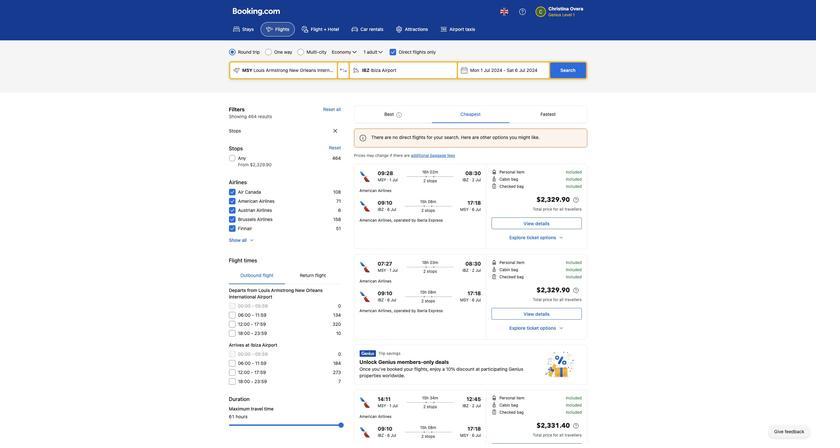 Task type: vqa. For each thing, say whether or not it's contained in the screenshot.


Task type: locate. For each thing, give the bounding box(es) containing it.
airlines, for 07:27
[[378, 309, 393, 313]]

checked for 09:28
[[500, 184, 516, 189]]

3 checked from the top
[[500, 410, 516, 415]]

stays
[[242, 26, 254, 32]]

18:00 - 23:59 for from
[[238, 331, 267, 336]]

2 18:00 from the top
[[238, 379, 250, 385]]

06:00 - 11:59 down arrives at ibiza airport
[[238, 361, 266, 366]]

2 vertical spatial checked bag
[[500, 410, 524, 415]]

2 price from the top
[[543, 298, 552, 302]]

1 vertical spatial price
[[543, 298, 552, 302]]

1 12:00 - 17:59 from the top
[[238, 322, 266, 327]]

airlines, for 09:28
[[378, 218, 393, 223]]

0 vertical spatial 17:18 msy . 6 jul
[[460, 200, 481, 212]]

2 vertical spatial 09:10
[[378, 426, 392, 432]]

0 horizontal spatial genius
[[378, 359, 396, 365]]

0 vertical spatial 12:00
[[238, 322, 250, 327]]

2 12:00 - 17:59 from the top
[[238, 370, 266, 375]]

canada
[[245, 189, 261, 195]]

louis right from
[[259, 288, 270, 293]]

00:00 - 05:59 for from
[[238, 303, 268, 309]]

1 total price for all travellers from the top
[[533, 207, 582, 212]]

1 vertical spatial 11:59
[[255, 361, 266, 366]]

1 vertical spatial explore ticket options
[[510, 326, 556, 331]]

1 17:59 from the top
[[254, 322, 266, 327]]

1 vertical spatial at
[[476, 367, 480, 372]]

checked bag for 07:27
[[500, 275, 524, 280]]

0 vertical spatial express
[[429, 218, 443, 223]]

checked bag for 14:11
[[500, 410, 524, 415]]

1 price from the top
[[543, 207, 552, 212]]

are right there
[[404, 153, 410, 158]]

only inside unlock genius members-only deals once you've booked your flights, enjoy a 10% discount at participating genius properties worldwide.
[[423, 359, 434, 365]]

05:59 down from
[[255, 303, 268, 309]]

orleans down return flight button
[[306, 288, 323, 293]]

american airlines down 09:28 msy . 1 jul
[[360, 188, 392, 193]]

2 $2,329.90 region from the top
[[492, 285, 582, 297]]

3 personal item from the top
[[500, 396, 525, 401]]

mon 1 jul 2024 - sat 6 jul 2024
[[470, 67, 538, 73]]

15h down the 15h 34m
[[420, 426, 427, 430]]

tab list containing best
[[354, 106, 587, 124]]

1 vertical spatial $2,329.90
[[537, 196, 570, 204]]

1 item from the top
[[517, 170, 525, 175]]

00:00 - 05:59 down from
[[238, 303, 268, 309]]

17:59
[[254, 322, 266, 327], [254, 370, 266, 375]]

armstrong down outbound flight button
[[271, 288, 294, 293]]

1 details from the top
[[535, 221, 550, 226]]

09:10 for 07:27
[[378, 291, 392, 297]]

1 operated from the top
[[394, 218, 411, 223]]

0 horizontal spatial flight
[[229, 258, 243, 264]]

price
[[543, 207, 552, 212], [543, 298, 552, 302], [543, 433, 552, 438]]

prices
[[354, 153, 365, 158]]

flights
[[275, 26, 289, 32]]

1 vertical spatial explore
[[510, 326, 526, 331]]

2 vertical spatial cabin
[[500, 403, 510, 408]]

genius image
[[360, 351, 376, 357], [360, 351, 376, 357], [545, 352, 574, 378]]

1 vertical spatial personal item
[[500, 260, 525, 265]]

here
[[461, 135, 471, 140]]

$2,329.90 region
[[492, 195, 582, 207], [492, 285, 582, 297]]

12:00 up duration
[[238, 370, 250, 375]]

- inside popup button
[[504, 67, 506, 73]]

airlines up austrian airlines
[[259, 198, 275, 204]]

1 vertical spatial 00:00 - 05:59
[[238, 352, 268, 357]]

17:18 for 09:28
[[468, 200, 481, 206]]

1 down 07:27
[[390, 268, 391, 273]]

1 explore ticket options button from the top
[[492, 232, 582, 244]]

explore ticket options for 07:27
[[510, 326, 556, 331]]

1 by from the top
[[412, 218, 416, 223]]

$2,329.90 inside 'any from $2,329.90'
[[250, 162, 272, 167]]

23:59 up travel
[[255, 379, 267, 385]]

1
[[573, 12, 575, 17], [364, 49, 366, 55], [481, 67, 483, 73], [390, 178, 391, 182], [390, 268, 391, 273], [390, 404, 391, 409]]

total price for all travellers for 07:27
[[533, 298, 582, 302]]

2 18:00 - 23:59 from the top
[[238, 379, 267, 385]]

savings
[[387, 351, 401, 356]]

1 09:10 ibz . 6 jul from the top
[[378, 200, 396, 212]]

2 cabin bag from the top
[[500, 268, 518, 272]]

1 vertical spatial cabin bag
[[500, 268, 518, 272]]

0 vertical spatial genius
[[549, 12, 561, 17]]

08:30 ibz . 2 jul
[[463, 170, 481, 182], [463, 261, 481, 273]]

2 stops from the top
[[229, 146, 243, 152]]

08m for 09:28
[[428, 199, 436, 204]]

only up enjoy
[[423, 359, 434, 365]]

00:00 down departs
[[238, 303, 251, 309]]

12:00 - 17:59 for from
[[238, 322, 266, 327]]

6 inside mon 1 jul 2024 - sat 6 jul 2024 popup button
[[515, 67, 518, 73]]

464
[[248, 114, 257, 119], [332, 155, 341, 161]]

06:00 down arrives at the left bottom of page
[[238, 361, 251, 366]]

1 horizontal spatial flight
[[315, 273, 326, 278]]

06:00 - 11:59 for at
[[238, 361, 266, 366]]

1 vertical spatial 09:10 ibz . 6 jul
[[378, 291, 396, 303]]

genius inside christina overa genius level 1
[[549, 12, 561, 17]]

louis down trip
[[254, 67, 265, 73]]

options for 09:28
[[540, 235, 556, 240]]

1 vertical spatial orleans
[[306, 288, 323, 293]]

flights,
[[414, 367, 429, 372]]

0 vertical spatial orleans
[[300, 67, 316, 73]]

only right direct
[[427, 49, 436, 55]]

15h 08m down the 15h 34m
[[420, 426, 436, 430]]

orleans down multi-
[[300, 67, 316, 73]]

new inside departs from louis armstrong new orleans international airport
[[295, 288, 305, 293]]

15h 08m for 07:27
[[420, 290, 436, 295]]

genius down trip savings
[[378, 359, 396, 365]]

stops up any
[[229, 146, 243, 152]]

feedback
[[785, 429, 805, 435]]

0 vertical spatial 17:59
[[254, 322, 266, 327]]

2 operated from the top
[[394, 309, 411, 313]]

18:00 - 23:59
[[238, 331, 267, 336], [238, 379, 267, 385]]

there
[[371, 135, 384, 140]]

2 05:59 from the top
[[255, 352, 268, 357]]

from
[[247, 288, 257, 293]]

0 vertical spatial 08:30 ibz . 2 jul
[[463, 170, 481, 182]]

express
[[429, 218, 443, 223], [429, 309, 443, 313]]

1 vertical spatial 06:00
[[238, 361, 251, 366]]

18:00 up arrives at the left bottom of page
[[238, 331, 250, 336]]

operated for 07:27
[[394, 309, 411, 313]]

iberia for 07:27
[[417, 309, 427, 313]]

18:00 - 23:59 up arrives at ibiza airport
[[238, 331, 267, 336]]

0 horizontal spatial 2024
[[491, 67, 502, 73]]

1 vertical spatial 06:00 - 11:59
[[238, 361, 266, 366]]

0 vertical spatial flight
[[311, 26, 323, 32]]

2 included from the top
[[566, 177, 582, 182]]

arrives at ibiza airport
[[229, 342, 277, 348]]

1 american airlines, operated by iberia express from the top
[[360, 218, 443, 223]]

1 vertical spatial view
[[524, 311, 534, 317]]

ibiza
[[371, 67, 381, 73], [251, 342, 261, 348]]

1 vertical spatial armstrong
[[271, 288, 294, 293]]

new down way
[[289, 67, 299, 73]]

explore ticket options for 09:28
[[510, 235, 556, 240]]

international down city
[[317, 67, 344, 73]]

1 vertical spatial 0
[[338, 352, 341, 357]]

direct
[[399, 49, 412, 55]]

total for 14:11
[[533, 433, 542, 438]]

0 vertical spatial 17:18
[[468, 200, 481, 206]]

flight inside button
[[263, 273, 273, 278]]

12:00 - 17:59 up arrives at ibiza airport
[[238, 322, 266, 327]]

09:10 ibz . 6 jul down 07:27 msy . 1 jul
[[378, 291, 396, 303]]

1 total from the top
[[533, 207, 542, 212]]

genius right participating at right bottom
[[509, 367, 523, 372]]

1 checked from the top
[[500, 184, 516, 189]]

18:00 - 23:59 for at
[[238, 379, 267, 385]]

0 vertical spatial cabin bag
[[500, 177, 518, 182]]

1 vertical spatial 00:00
[[238, 352, 251, 357]]

1 vertical spatial view details
[[524, 311, 550, 317]]

your left search.
[[434, 135, 443, 140]]

1 vertical spatial details
[[535, 311, 550, 317]]

additional
[[411, 153, 429, 158]]

ibiza down 1 adult dropdown button
[[371, 67, 381, 73]]

0 vertical spatial stops
[[229, 128, 241, 134]]

23:59 up arrives at ibiza airport
[[255, 331, 267, 336]]

1 horizontal spatial ibiza
[[371, 67, 381, 73]]

airlines down 07:27 msy . 1 jul
[[378, 279, 392, 284]]

flights right direct
[[413, 49, 426, 55]]

2 00:00 - 05:59 from the top
[[238, 352, 268, 357]]

checked
[[500, 184, 516, 189], [500, 275, 516, 280], [500, 410, 516, 415]]

your down 'members-'
[[404, 367, 413, 372]]

0 vertical spatial total
[[533, 207, 542, 212]]

flight for flight + hotel
[[311, 26, 323, 32]]

cheapest
[[461, 111, 481, 117]]

0 vertical spatial $2,329.90
[[250, 162, 272, 167]]

2024
[[491, 67, 502, 73], [527, 67, 538, 73]]

3 total from the top
[[533, 433, 542, 438]]

search.
[[444, 135, 460, 140]]

flight right 'return'
[[315, 273, 326, 278]]

11:59 down arrives at ibiza airport
[[255, 361, 266, 366]]

flight inside 'link'
[[311, 26, 323, 32]]

3 price from the top
[[543, 433, 552, 438]]

unlock genius members-only deals once you've booked your flights, enjoy a 10% discount at participating genius properties worldwide.
[[360, 359, 523, 379]]

are left no
[[385, 135, 391, 140]]

reset
[[323, 107, 335, 112], [329, 145, 341, 151]]

17:59 down arrives at ibiza airport
[[254, 370, 266, 375]]

2 checked bag from the top
[[500, 275, 524, 280]]

flight left times
[[229, 258, 243, 264]]

05:59 down arrives at ibiza airport
[[255, 352, 268, 357]]

08m down the 15h 34m
[[428, 426, 436, 430]]

2 15h 08m from the top
[[420, 290, 436, 295]]

give feedback button
[[769, 426, 810, 438]]

cabin bag for 14:11
[[500, 403, 518, 408]]

sat
[[507, 67, 514, 73]]

ibiza right arrives at the left bottom of page
[[251, 342, 261, 348]]

09:10 down 07:27 msy . 1 jul
[[378, 291, 392, 297]]

1 personal from the top
[[500, 170, 516, 175]]

05:59 for ibiza
[[255, 352, 268, 357]]

$2,329.90
[[250, 162, 272, 167], [537, 196, 570, 204], [537, 286, 570, 295]]

your
[[434, 135, 443, 140], [404, 367, 413, 372]]

new down 'return'
[[295, 288, 305, 293]]

airport
[[450, 26, 464, 32], [345, 67, 360, 73], [382, 67, 397, 73], [257, 294, 272, 300], [262, 342, 277, 348]]

1 vertical spatial by
[[412, 309, 416, 313]]

trip
[[379, 351, 386, 356]]

international
[[317, 67, 344, 73], [229, 294, 256, 300]]

17:18
[[468, 200, 481, 206], [468, 291, 481, 297], [468, 426, 481, 432]]

2 vertical spatial price
[[543, 433, 552, 438]]

12:00 - 17:59 for at
[[238, 370, 266, 375]]

1 iberia from the top
[[417, 218, 427, 223]]

2 23:59 from the top
[[255, 379, 267, 385]]

2 vertical spatial 09:10 ibz . 6 jul
[[378, 426, 396, 438]]

15h 34m
[[422, 396, 438, 401]]

1 08:30 from the top
[[466, 170, 481, 176]]

show all button
[[226, 235, 257, 246]]

17:59 up arrives at ibiza airport
[[254, 322, 266, 327]]

2 06:00 from the top
[[238, 361, 251, 366]]

18:00 up duration
[[238, 379, 250, 385]]

3 item from the top
[[517, 396, 525, 401]]

09:10 ibz . 6 jul down 14:11 msy . 1 jul
[[378, 426, 396, 438]]

2 vertical spatial total price for all travellers
[[533, 433, 582, 438]]

1 down the 09:28
[[390, 178, 391, 182]]

personal for 07:27
[[500, 260, 516, 265]]

0 horizontal spatial your
[[404, 367, 413, 372]]

464 left results on the left top
[[248, 114, 257, 119]]

2 12:00 from the top
[[238, 370, 250, 375]]

orleans
[[300, 67, 316, 73], [306, 288, 323, 293]]

jul inside 14:11 msy . 1 jul
[[393, 404, 398, 409]]

11:59
[[255, 313, 266, 318], [255, 361, 266, 366]]

reset for reset all
[[323, 107, 335, 112]]

464 down reset button
[[332, 155, 341, 161]]

0 vertical spatial your
[[434, 135, 443, 140]]

16h 02m
[[422, 170, 438, 175]]

06:00 down departs
[[238, 313, 251, 318]]

for
[[427, 135, 433, 140], [553, 207, 559, 212], [553, 298, 559, 302], [553, 433, 559, 438]]

1 06:00 - 11:59 from the top
[[238, 313, 266, 318]]

for for 07:27
[[553, 298, 559, 302]]

1 express from the top
[[429, 218, 443, 223]]

tab list
[[354, 106, 587, 124], [229, 267, 341, 285]]

0 vertical spatial american airlines, operated by iberia express
[[360, 218, 443, 223]]

cabin for 07:27
[[500, 268, 510, 272]]

stays link
[[228, 22, 259, 36]]

0 for 184
[[338, 352, 341, 357]]

stops down showing
[[229, 128, 241, 134]]

flight right outbound
[[263, 273, 273, 278]]

61
[[229, 414, 235, 420]]

item for 09:28
[[517, 170, 525, 175]]

. inside 12:45 ibz . 2 jul
[[470, 402, 471, 407]]

1 05:59 from the top
[[255, 303, 268, 309]]

flight for return flight
[[315, 273, 326, 278]]

1 vertical spatial ticket
[[527, 326, 539, 331]]

08m
[[428, 199, 436, 204], [428, 290, 436, 295], [428, 426, 436, 430]]

00:00 for arrives
[[238, 352, 251, 357]]

2 personal item from the top
[[500, 260, 525, 265]]

2 ticket from the top
[[527, 326, 539, 331]]

11:59 for ibiza
[[255, 361, 266, 366]]

17:18 for 14:11
[[468, 426, 481, 432]]

15h 08m down 16h 02m
[[420, 199, 436, 204]]

if
[[390, 153, 392, 158]]

18:00 - 23:59 up duration
[[238, 379, 267, 385]]

12:00 - 17:59 down arrives at ibiza airport
[[238, 370, 266, 375]]

personal item for 07:27
[[500, 260, 525, 265]]

2 view details from the top
[[524, 311, 550, 317]]

total price for all travellers for 14:11
[[533, 433, 582, 438]]

armstrong
[[266, 67, 288, 73], [271, 288, 294, 293]]

0 vertical spatial airlines,
[[378, 218, 393, 223]]

2024 right "sat"
[[527, 67, 538, 73]]

direct flights only
[[399, 49, 436, 55]]

2 american airlines, operated by iberia express from the top
[[360, 309, 443, 313]]

american airlines down 14:11 msy . 1 jul
[[360, 415, 392, 419]]

0 vertical spatial 15h 08m
[[420, 199, 436, 204]]

american
[[360, 188, 377, 193], [238, 198, 258, 204], [360, 218, 377, 223], [360, 279, 377, 284], [360, 309, 377, 313], [360, 415, 377, 419]]

3 08m from the top
[[428, 426, 436, 430]]

1 11:59 from the top
[[255, 313, 266, 318]]

3 travellers from the top
[[565, 433, 582, 438]]

1 12:00 from the top
[[238, 322, 250, 327]]

1 vertical spatial checked bag
[[500, 275, 524, 280]]

1 vertical spatial express
[[429, 309, 443, 313]]

0 up 184
[[338, 352, 341, 357]]

1 view details from the top
[[524, 221, 550, 226]]

09:10 ibz . 6 jul for 07:27
[[378, 291, 396, 303]]

2 vertical spatial options
[[540, 326, 556, 331]]

all for 14:11
[[560, 433, 564, 438]]

jul inside 12:45 ibz . 2 jul
[[476, 404, 481, 409]]

1 vertical spatial international
[[229, 294, 256, 300]]

0 vertical spatial 08:30
[[466, 170, 481, 176]]

all
[[336, 107, 341, 112], [560, 207, 564, 212], [242, 238, 247, 243], [560, 298, 564, 302], [560, 433, 564, 438]]

15h down 16h
[[420, 199, 427, 204]]

09:10 for 14:11
[[378, 426, 392, 432]]

1 00:00 from the top
[[238, 303, 251, 309]]

2 vertical spatial 17:18
[[468, 426, 481, 432]]

08m down 18h 03m
[[428, 290, 436, 295]]

by for 09:28
[[412, 218, 416, 223]]

3 total price for all travellers from the top
[[533, 433, 582, 438]]

booking.com logo image
[[233, 8, 280, 15], [233, 8, 280, 15]]

time
[[264, 406, 274, 412]]

checked for 14:11
[[500, 410, 516, 415]]

2 horizontal spatial are
[[472, 135, 479, 140]]

show all
[[229, 238, 247, 243]]

3 09:10 from the top
[[378, 426, 392, 432]]

2 vertical spatial $2,329.90
[[537, 286, 570, 295]]

travellers for 14:11
[[565, 433, 582, 438]]

12:00 up arrives at the left bottom of page
[[238, 322, 250, 327]]

jul inside 07:27 msy . 1 jul
[[393, 268, 398, 273]]

2 00:00 from the top
[[238, 352, 251, 357]]

1 flight from the left
[[263, 273, 273, 278]]

personal for 09:28
[[500, 170, 516, 175]]

personal item
[[500, 170, 525, 175], [500, 260, 525, 265], [500, 396, 525, 401]]

2 vertical spatial 17:18 msy . 6 jul
[[460, 426, 481, 438]]

airlines,
[[378, 218, 393, 223], [378, 309, 393, 313]]

flight
[[311, 26, 323, 32], [229, 258, 243, 264]]

2 total price for all travellers from the top
[[533, 298, 582, 302]]

1 vertical spatial american airlines, operated by iberia express
[[360, 309, 443, 313]]

1 $2,329.90 region from the top
[[492, 195, 582, 207]]

personal
[[500, 170, 516, 175], [500, 260, 516, 265], [500, 396, 516, 401]]

0 vertical spatial price
[[543, 207, 552, 212]]

tab list up departs from louis armstrong new orleans international airport
[[229, 267, 341, 285]]

showing
[[229, 114, 247, 119]]

0 vertical spatial view details
[[524, 221, 550, 226]]

1 horizontal spatial at
[[476, 367, 480, 372]]

2 horizontal spatial genius
[[549, 12, 561, 17]]

15h 08m for 09:28
[[420, 199, 436, 204]]

1 vertical spatial options
[[540, 235, 556, 240]]

2 total from the top
[[533, 298, 542, 302]]

1 travellers from the top
[[565, 207, 582, 212]]

08m down 16h 02m
[[428, 199, 436, 204]]

0 vertical spatial options
[[493, 135, 508, 140]]

1 vertical spatial reset
[[329, 145, 341, 151]]

2 vertical spatial travellers
[[565, 433, 582, 438]]

american airlines, operated by iberia express
[[360, 218, 443, 223], [360, 309, 443, 313]]

2 08:30 ibz . 2 jul from the top
[[463, 261, 481, 273]]

09:10 down 09:28 msy . 1 jul
[[378, 200, 392, 206]]

1 18:00 - 23:59 from the top
[[238, 331, 267, 336]]

1 vertical spatial 09:10
[[378, 291, 392, 297]]

2 explore from the top
[[510, 326, 526, 331]]

0 vertical spatial checked bag
[[500, 184, 524, 189]]

0 vertical spatial 09:10 ibz . 6 jul
[[378, 200, 396, 212]]

0 vertical spatial operated
[[394, 218, 411, 223]]

1 vertical spatial stops
[[229, 146, 243, 152]]

your inside unlock genius members-only deals once you've booked your flights, enjoy a 10% discount at participating genius properties worldwide.
[[404, 367, 413, 372]]

23:59 for louis
[[255, 331, 267, 336]]

11:59 down from
[[255, 313, 266, 318]]

2 vertical spatial personal
[[500, 396, 516, 401]]

3 checked bag from the top
[[500, 410, 524, 415]]

at right discount
[[476, 367, 480, 372]]

1 vertical spatial explore ticket options button
[[492, 323, 582, 334]]

reset inside button
[[323, 107, 335, 112]]

1 ticket from the top
[[527, 235, 539, 240]]

0 vertical spatial 08m
[[428, 199, 436, 204]]

airlines down austrian airlines
[[257, 217, 273, 222]]

2 view from the top
[[524, 311, 534, 317]]

15h for 14:11
[[420, 426, 427, 430]]

0 up 134
[[338, 303, 341, 309]]

explore
[[510, 235, 526, 240], [510, 326, 526, 331]]

item for 14:11
[[517, 396, 525, 401]]

1 08m from the top
[[428, 199, 436, 204]]

16h
[[422, 170, 429, 175]]

2 11:59 from the top
[[255, 361, 266, 366]]

. inside 09:28 msy . 1 jul
[[387, 176, 389, 181]]

flight left +
[[311, 26, 323, 32]]

2 personal from the top
[[500, 260, 516, 265]]

1 inside 07:27 msy . 1 jul
[[390, 268, 391, 273]]

armstrong down one
[[266, 67, 288, 73]]

2 vertical spatial total
[[533, 433, 542, 438]]

2 flight from the left
[[315, 273, 326, 278]]

17:18 msy . 6 jul
[[460, 200, 481, 212], [460, 291, 481, 303], [460, 426, 481, 438]]

1 personal item from the top
[[500, 170, 525, 175]]

0 horizontal spatial at
[[245, 342, 250, 348]]

0 horizontal spatial flight
[[263, 273, 273, 278]]

3 cabin from the top
[[500, 403, 510, 408]]

1 down the overa
[[573, 12, 575, 17]]

00:00 - 05:59 for at
[[238, 352, 268, 357]]

2024 left "sat"
[[491, 67, 502, 73]]

$2,329.90 for 09:28
[[537, 196, 570, 204]]

departs
[[229, 288, 246, 293]]

1 vertical spatial 08:30
[[466, 261, 481, 267]]

00:00 - 05:59 down arrives at ibiza airport
[[238, 352, 268, 357]]

-
[[504, 67, 506, 73], [252, 303, 254, 309], [252, 313, 254, 318], [251, 322, 253, 327], [251, 331, 253, 336], [252, 352, 254, 357], [252, 361, 254, 366], [251, 370, 253, 375], [251, 379, 253, 385]]

2 17:18 from the top
[[468, 291, 481, 297]]

2 airlines, from the top
[[378, 309, 393, 313]]

2 06:00 - 11:59 from the top
[[238, 361, 266, 366]]

best button
[[354, 106, 432, 123]]

personal item for 14:11
[[500, 396, 525, 401]]

american airlines, operated by iberia express for 07:27
[[360, 309, 443, 313]]

1 down 14:11
[[390, 404, 391, 409]]

1 0 from the top
[[338, 303, 341, 309]]

american airlines down 07:27 msy . 1 jul
[[360, 279, 392, 284]]

flight inside button
[[315, 273, 326, 278]]

15h down 18h
[[420, 290, 427, 295]]

2 checked from the top
[[500, 275, 516, 280]]

1 vertical spatial view details button
[[492, 308, 582, 320]]

3 17:18 from the top
[[468, 426, 481, 432]]

best image
[[397, 112, 402, 118], [397, 112, 402, 118]]

checked bag
[[500, 184, 524, 189], [500, 275, 524, 280], [500, 410, 524, 415]]

1 checked bag from the top
[[500, 184, 524, 189]]

at right arrives at the left bottom of page
[[245, 342, 250, 348]]

1 vertical spatial flight
[[229, 258, 243, 264]]

1 23:59 from the top
[[255, 331, 267, 336]]

09:10 ibz . 6 jul down 09:28 msy . 1 jul
[[378, 200, 396, 212]]

2 17:18 msy . 6 jul from the top
[[460, 291, 481, 303]]

1 explore from the top
[[510, 235, 526, 240]]

ibz inside 12:45 ibz . 2 jul
[[463, 404, 469, 409]]

1 vertical spatial 17:18
[[468, 291, 481, 297]]

1 right mon
[[481, 67, 483, 73]]

23:59 for ibiza
[[255, 379, 267, 385]]

1 vertical spatial $2,329.90 region
[[492, 285, 582, 297]]

2 09:10 ibz . 6 jul from the top
[[378, 291, 396, 303]]

1 18:00 from the top
[[238, 331, 250, 336]]

prices may change if there are additional baggage fees
[[354, 153, 455, 158]]

flights link
[[261, 22, 295, 36]]

0 vertical spatial 00:00
[[238, 303, 251, 309]]

08:30 for 07:27
[[466, 261, 481, 267]]

1 airlines, from the top
[[378, 218, 393, 223]]

3 15h 08m from the top
[[420, 426, 436, 430]]

international down departs
[[229, 294, 256, 300]]

71
[[336, 198, 341, 204]]

flights right direct on the top of page
[[413, 135, 426, 140]]

tab list up here
[[354, 106, 587, 124]]

discount
[[457, 367, 475, 372]]

view for 07:27
[[524, 311, 534, 317]]

1 17:18 from the top
[[468, 200, 481, 206]]

by
[[412, 218, 416, 223], [412, 309, 416, 313]]

11:59 for louis
[[255, 313, 266, 318]]

00:00 down arrives at the left bottom of page
[[238, 352, 251, 357]]

09:10 down 14:11 msy . 1 jul
[[378, 426, 392, 432]]

msy inside 14:11 msy . 1 jul
[[378, 404, 386, 409]]

06:00 - 11:59 down from
[[238, 313, 266, 318]]

12:00 for departs
[[238, 322, 250, 327]]

1 17:18 msy . 6 jul from the top
[[460, 200, 481, 212]]

14:11 msy . 1 jul
[[378, 397, 398, 409]]

2 vertical spatial cabin bag
[[500, 403, 518, 408]]

15h 08m
[[420, 199, 436, 204], [420, 290, 436, 295], [420, 426, 436, 430]]

1 vertical spatial flights
[[413, 135, 426, 140]]

give
[[774, 429, 784, 435]]

0 vertical spatial 06:00
[[238, 313, 251, 318]]

view details button for 07:27
[[492, 308, 582, 320]]

1 view details button from the top
[[492, 218, 582, 229]]

2 0 from the top
[[338, 352, 341, 357]]

1 00:00 - 05:59 from the top
[[238, 303, 268, 309]]

view details for 09:28
[[524, 221, 550, 226]]

09:10 ibz . 6 jul for 14:11
[[378, 426, 396, 438]]

1 explore ticket options from the top
[[510, 235, 556, 240]]

1 left adult
[[364, 49, 366, 55]]

2 express from the top
[[429, 309, 443, 313]]

christina
[[549, 6, 569, 11]]

are right here
[[472, 135, 479, 140]]

cabin for 14:11
[[500, 403, 510, 408]]

2 by from the top
[[412, 309, 416, 313]]

from
[[238, 162, 249, 167]]

adult
[[367, 49, 378, 55]]

item
[[517, 170, 525, 175], [517, 260, 525, 265], [517, 396, 525, 401]]

msy inside 07:27 msy . 1 jul
[[378, 268, 386, 273]]

0 vertical spatial 00:00 - 05:59
[[238, 303, 268, 309]]

1 cabin bag from the top
[[500, 177, 518, 182]]

15h 08m down 18h 03m
[[420, 290, 436, 295]]

2 vertical spatial item
[[517, 396, 525, 401]]

1 vertical spatial 15h 08m
[[420, 290, 436, 295]]

0 vertical spatial $2,329.90 region
[[492, 195, 582, 207]]

genius down christina
[[549, 12, 561, 17]]

3 09:10 ibz . 6 jul from the top
[[378, 426, 396, 438]]

$2,331.40 region
[[492, 421, 582, 433]]

personal item for 09:28
[[500, 170, 525, 175]]

1 vertical spatial cabin
[[500, 268, 510, 272]]

08:30 ibz . 2 jul for 09:28
[[463, 170, 481, 182]]

details for 07:27
[[535, 311, 550, 317]]

results
[[258, 114, 272, 119]]

0 vertical spatial explore
[[510, 235, 526, 240]]

1 15h 08m from the top
[[420, 199, 436, 204]]



Task type: describe. For each thing, give the bounding box(es) containing it.
09:28
[[378, 170, 393, 176]]

08:30 ibz . 2 jul for 07:27
[[463, 261, 481, 273]]

louis inside departs from louis armstrong new orleans international airport
[[259, 288, 270, 293]]

09:10 ibz . 6 jul for 09:28
[[378, 200, 396, 212]]

way
[[284, 49, 292, 55]]

there are no direct flights for your search. here are other options you might like.
[[371, 135, 540, 140]]

$2,331.40
[[537, 422, 570, 430]]

any from $2,329.90
[[238, 155, 272, 167]]

travellers for 09:28
[[565, 207, 582, 212]]

12:00 for arrives
[[238, 370, 250, 375]]

view for 09:28
[[524, 221, 534, 226]]

3 included from the top
[[566, 184, 582, 189]]

orleans inside departs from louis armstrong new orleans international airport
[[306, 288, 323, 293]]

+
[[324, 26, 327, 32]]

other
[[480, 135, 491, 140]]

17:18 for 07:27
[[468, 291, 481, 297]]

booked
[[387, 367, 403, 372]]

06:00 for arrives
[[238, 361, 251, 366]]

personal for 14:11
[[500, 396, 516, 401]]

price for 14:11
[[543, 433, 552, 438]]

explore ticket options button for 09:28
[[492, 232, 582, 244]]

direct
[[399, 135, 411, 140]]

1 horizontal spatial genius
[[509, 367, 523, 372]]

total for 07:27
[[533, 298, 542, 302]]

1 vertical spatial ibiza
[[251, 342, 261, 348]]

09:10 for 09:28
[[378, 200, 392, 206]]

one way
[[274, 49, 292, 55]]

total price for all travellers for 09:28
[[533, 207, 582, 212]]

reset button
[[329, 145, 341, 151]]

tab list containing outbound flight
[[229, 267, 341, 285]]

4 included from the top
[[566, 260, 582, 265]]

brussels airlines
[[238, 217, 273, 222]]

austrian airlines
[[238, 208, 272, 213]]

ibz ibiza airport
[[362, 67, 397, 73]]

airlines down 14:11 msy . 1 jul
[[378, 415, 392, 419]]

members-
[[397, 359, 423, 365]]

round trip
[[238, 49, 260, 55]]

armstrong inside departs from louis armstrong new orleans international airport
[[271, 288, 294, 293]]

operated for 09:28
[[394, 218, 411, 223]]

flight for flight times
[[229, 258, 243, 264]]

1 adult
[[364, 49, 378, 55]]

12:45 ibz . 2 jul
[[463, 397, 481, 409]]

msy louis armstrong new orleans international airport
[[242, 67, 360, 73]]

cabin bag for 07:27
[[500, 268, 518, 272]]

7 included from the top
[[566, 396, 582, 401]]

might
[[518, 135, 530, 140]]

attractions
[[405, 26, 428, 32]]

1 2024 from the left
[[491, 67, 502, 73]]

0 vertical spatial armstrong
[[266, 67, 288, 73]]

checked bag for 09:28
[[500, 184, 524, 189]]

airlines up brussels airlines
[[257, 208, 272, 213]]

price for 07:27
[[543, 298, 552, 302]]

one
[[274, 49, 283, 55]]

158
[[333, 217, 341, 222]]

$2,329.90 region for 09:28
[[492, 195, 582, 207]]

attractions link
[[390, 22, 434, 36]]

price for 09:28
[[543, 207, 552, 212]]

06:00 - 11:59 for from
[[238, 313, 266, 318]]

outbound flight button
[[229, 267, 285, 284]]

american airlines for 07:27
[[360, 279, 392, 284]]

15h 08m for 14:11
[[420, 426, 436, 430]]

12:45
[[467, 397, 481, 402]]

airlines up air
[[229, 180, 247, 185]]

american airlines for 14:11
[[360, 415, 392, 419]]

08m for 07:27
[[428, 290, 436, 295]]

0 vertical spatial ibiza
[[371, 67, 381, 73]]

1 inside 14:11 msy . 1 jul
[[390, 404, 391, 409]]

1 horizontal spatial your
[[434, 135, 443, 140]]

1 inside popup button
[[481, 67, 483, 73]]

6 included from the top
[[566, 275, 582, 280]]

9 included from the top
[[566, 410, 582, 415]]

taxis
[[465, 26, 475, 32]]

1 adult button
[[363, 48, 385, 56]]

finnair
[[238, 226, 252, 231]]

15h for 07:27
[[420, 290, 427, 295]]

05:59 for louis
[[255, 303, 268, 309]]

total for 09:28
[[533, 207, 542, 212]]

2 2024 from the left
[[527, 67, 538, 73]]

explore for 07:27
[[510, 326, 526, 331]]

07:27
[[378, 261, 392, 267]]

17:18 msy . 6 jul for 07:27
[[460, 291, 481, 303]]

travel
[[251, 406, 263, 412]]

02m
[[430, 170, 438, 175]]

austrian
[[238, 208, 255, 213]]

air canada
[[238, 189, 261, 195]]

0 vertical spatial flights
[[413, 49, 426, 55]]

return flight button
[[285, 267, 341, 284]]

options for 07:27
[[540, 326, 556, 331]]

. inside 14:11 msy . 1 jul
[[387, 402, 389, 407]]

1 vertical spatial genius
[[378, 359, 396, 365]]

reset all
[[323, 107, 341, 112]]

level
[[562, 12, 572, 17]]

07:27 msy . 1 jul
[[378, 261, 398, 273]]

00:00 for departs
[[238, 303, 251, 309]]

once
[[360, 367, 371, 372]]

iberia for 09:28
[[417, 218, 427, 223]]

there
[[393, 153, 403, 158]]

03m
[[430, 260, 438, 265]]

1 inside christina overa genius level 1
[[573, 12, 575, 17]]

participating
[[481, 367, 508, 372]]

15h for 09:28
[[420, 199, 427, 204]]

for for 09:28
[[553, 207, 559, 212]]

you've
[[372, 367, 386, 372]]

flight times
[[229, 258, 257, 264]]

multi-
[[307, 49, 319, 55]]

departs from louis armstrong new orleans international airport
[[229, 288, 323, 300]]

17:18 msy . 6 jul for 14:11
[[460, 426, 481, 438]]

17:59 for louis
[[254, 322, 266, 327]]

8 included from the top
[[566, 403, 582, 408]]

at inside unlock genius members-only deals once you've booked your flights, enjoy a 10% discount at participating genius properties worldwide.
[[476, 367, 480, 372]]

flight + hotel
[[311, 26, 339, 32]]

baggage
[[430, 153, 446, 158]]

10%
[[446, 367, 455, 372]]

1 inside dropdown button
[[364, 49, 366, 55]]

you
[[510, 135, 517, 140]]

outbound flight
[[240, 273, 273, 278]]

msy inside 09:28 msy . 1 jul
[[378, 178, 386, 182]]

1 inside 09:28 msy . 1 jul
[[390, 178, 391, 182]]

reset for reset
[[329, 145, 341, 151]]

duration
[[229, 397, 250, 402]]

hours
[[236, 414, 248, 420]]

15h left 34m
[[422, 396, 429, 401]]

5 included from the top
[[566, 268, 582, 272]]

item for 07:27
[[517, 260, 525, 265]]

0 vertical spatial 464
[[248, 114, 257, 119]]

ticket for 09:28
[[527, 235, 539, 240]]

city
[[319, 49, 327, 55]]

0 vertical spatial at
[[245, 342, 250, 348]]

multi-city
[[307, 49, 327, 55]]

. inside 07:27 msy . 1 jul
[[387, 267, 389, 272]]

view details button for 09:28
[[492, 218, 582, 229]]

08m for 14:11
[[428, 426, 436, 430]]

mon 1 jul 2024 - sat 6 jul 2024 button
[[458, 63, 549, 78]]

any
[[238, 155, 246, 161]]

0 vertical spatial louis
[[254, 67, 265, 73]]

34m
[[430, 396, 438, 401]]

all for 09:28
[[560, 207, 564, 212]]

car
[[361, 26, 368, 32]]

1 stops from the top
[[229, 128, 241, 134]]

all for 07:27
[[560, 298, 564, 302]]

ticket for 07:27
[[527, 326, 539, 331]]

fees
[[447, 153, 455, 158]]

deals
[[435, 359, 449, 365]]

air
[[238, 189, 244, 195]]

details for 09:28
[[535, 221, 550, 226]]

view details for 07:27
[[524, 311, 550, 317]]

1 horizontal spatial are
[[404, 153, 410, 158]]

1 included from the top
[[566, 170, 582, 175]]

$2,329.90 for 07:27
[[537, 286, 570, 295]]

108
[[333, 189, 341, 195]]

give feedback
[[774, 429, 805, 435]]

checked for 07:27
[[500, 275, 516, 280]]

18h 03m
[[422, 260, 438, 265]]

trip
[[253, 49, 260, 55]]

car rentals link
[[346, 22, 389, 36]]

may
[[367, 153, 374, 158]]

1 horizontal spatial 464
[[332, 155, 341, 161]]

showing 464 results
[[229, 114, 272, 119]]

times
[[244, 258, 257, 264]]

06:00 for departs
[[238, 313, 251, 318]]

by for 07:27
[[412, 309, 416, 313]]

arrives
[[229, 342, 244, 348]]

18:00 for arrives at ibiza airport
[[238, 379, 250, 385]]

09:28 msy . 1 jul
[[378, 170, 398, 182]]

14:11
[[378, 397, 391, 402]]

christina overa genius level 1
[[549, 6, 583, 17]]

17:18 msy . 6 jul for 09:28
[[460, 200, 481, 212]]

cabin for 09:28
[[500, 177, 510, 182]]

0 horizontal spatial are
[[385, 135, 391, 140]]

airport inside departs from louis armstrong new orleans international airport
[[257, 294, 272, 300]]

explore for 09:28
[[510, 235, 526, 240]]

cheapest button
[[432, 106, 510, 123]]

airlines down 09:28 msy . 1 jul
[[378, 188, 392, 193]]

1 horizontal spatial international
[[317, 67, 344, 73]]

0 for 134
[[338, 303, 341, 309]]

17:59 for ibiza
[[254, 370, 266, 375]]

maximum
[[229, 406, 250, 412]]

search button
[[550, 63, 586, 78]]

american airlines up austrian airlines
[[238, 198, 275, 204]]

american airlines, operated by iberia express for 09:28
[[360, 218, 443, 223]]

international inside departs from louis armstrong new orleans international airport
[[229, 294, 256, 300]]

economy
[[332, 49, 351, 55]]

worldwide.
[[382, 373, 405, 379]]

enjoy
[[430, 367, 441, 372]]

reset all button
[[323, 106, 341, 113]]

express for 09:28
[[429, 218, 443, 223]]

express for 07:27
[[429, 309, 443, 313]]

jul inside 09:28 msy . 1 jul
[[393, 178, 398, 182]]

$2,329.90 region for 07:27
[[492, 285, 582, 297]]

0 vertical spatial new
[[289, 67, 299, 73]]

car rentals
[[361, 26, 384, 32]]

320
[[333, 322, 341, 327]]

2 inside 12:45 ibz . 2 jul
[[472, 404, 475, 409]]

0 vertical spatial only
[[427, 49, 436, 55]]



